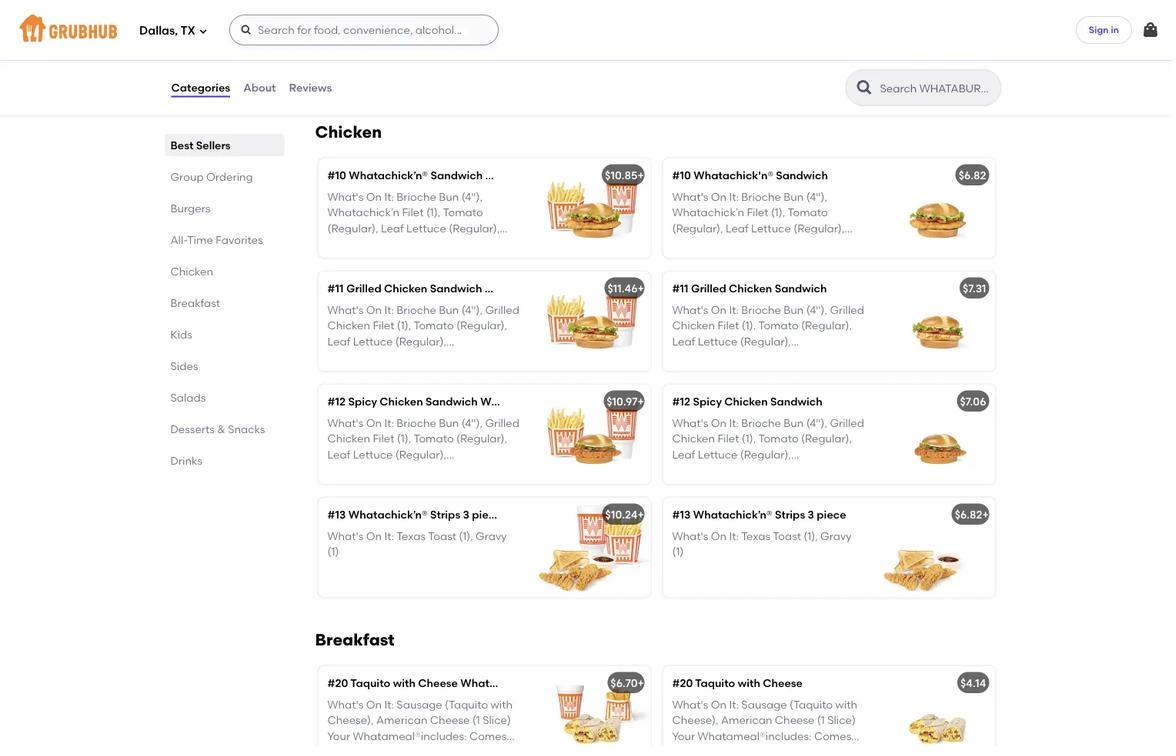 Task type: vqa. For each thing, say whether or not it's contained in the screenshot.
'PEPSI' image on the top of page
no



Task type: describe. For each thing, give the bounding box(es) containing it.
#11 for #11 grilled chicken sandwich whatameal®
[[328, 282, 344, 295]]

your for #20 taquito with cheese whatameal®
[[328, 730, 350, 743]]

whatasauce® for #11 grilled chicken sandwich whatameal®
[[328, 351, 402, 364]]

filet down #10 whatachick'n® sandwich
[[747, 206, 769, 220]]

tomato for #12 spicy chicken sandwich whatameal®
[[414, 433, 454, 446]]

filet for #11 grilled chicken sandwich
[[718, 320, 739, 333]]

(regular) up #13 whatachick'n® strips 3 piece whatameal®
[[404, 464, 453, 477]]

favorites
[[216, 233, 263, 246]]

categories
[[171, 81, 230, 94]]

#20 taquito with cheese whatameal®
[[328, 677, 529, 690]]

what's for #13 whatachick'n® strips 3 piece
[[672, 530, 709, 543]]

#20 taquito with cheese image
[[880, 667, 996, 747]]

group ordering tab
[[171, 169, 278, 185]]

(1), down '#10 whatachick'n® sandwich whatameal®'
[[426, 206, 441, 220]]

whatameal®includes: for #20 taquito with cheese whatameal®
[[353, 730, 467, 743]]

what's on it: texas toast, chicken strips, monterey jack cheese (2 slices), honey bbq (regular)
[[672, 22, 849, 67]]

dallas,
[[139, 24, 178, 38]]

monterey
[[707, 38, 756, 51]]

what's for #12 spicy chicken sandwich whatameal®
[[328, 417, 364, 430]]

cheese inside what's on it: texas toast, chicken strips, monterey jack cheese (2 slices), honey bbq (regular)
[[787, 38, 827, 51]]

sign in
[[1089, 24, 1119, 35]]

(4"), for #10 whatachick'n® sandwich whatameal®
[[462, 191, 483, 204]]

grilled for #11 grilled chicken sandwich
[[830, 304, 864, 317]]

cheese), for #20 taquito with cheese whatameal®
[[328, 714, 374, 728]]

grilled for #12 spicy chicken sandwich whatameal®
[[485, 417, 520, 430]]

$6.70
[[611, 677, 638, 690]]

it: for #20 taquito with cheese whatameal®
[[384, 699, 394, 712]]

what's on it: brioche bun (4"), grilled chicken filet (1), tomato (regular), leaf lettuce (regular), whatasauce® (regular) for #12 spicy chicken sandwich
[[672, 417, 864, 477]]

bun for #12 spicy chicken sandwich whatameal®
[[439, 417, 459, 430]]

piece for #13 whatachick'n® strips 3 piece
[[817, 508, 846, 522]]

group
[[171, 170, 204, 183]]

#20 taquito with cheese
[[672, 677, 803, 690]]

comes for #20 taquito with cheese
[[814, 730, 852, 743]]

salads
[[171, 391, 206, 404]]

it: inside what's on it: texas toast, chicken strips, monterey jack cheese (2 slices), honey bbq (regular)
[[729, 22, 739, 35]]

spicy for #12 spicy chicken sandwich
[[693, 395, 722, 408]]

what's on it: texas toast (1), gravy (1) for #13 whatachick'n® strips 3 piece whatameal®
[[328, 530, 507, 559]]

all-time favorites
[[171, 233, 263, 246]]

toast for #13 whatachick'n® strips 3 piece
[[773, 530, 801, 543]]

(1) for #13 whatachick'n® strips 3 piece whatameal®
[[328, 546, 339, 559]]

#12 spicy chicken sandwich
[[672, 395, 823, 408]]

kids tab
[[171, 326, 278, 343]]

about
[[243, 81, 276, 94]]

3 for #13 whatachick'n® strips 3 piece whatameal®
[[463, 508, 470, 522]]

categories button
[[171, 60, 231, 115]]

all-
[[171, 233, 187, 246]]

strips,
[[672, 38, 704, 51]]

on inside what's on it: texas toast, chicken strips, monterey jack cheese (2 slices), honey bbq (regular)
[[711, 22, 727, 35]]

honey inside "honey bbq chicken strip sandwich whatameal®" button
[[328, 0, 361, 14]]

slices),
[[672, 53, 708, 67]]

best sellers
[[171, 139, 231, 152]]

dallas, tx
[[139, 24, 195, 38]]

tomato for #11 grilled chicken sandwich whatameal®
[[414, 320, 454, 333]]

what's on it: sausage (taquito with cheese), american cheese (1 slice) your whatameal®includes: comes with hash brown sticks an for #20 taquito with cheese
[[672, 699, 858, 747]]

hash for #20 taquito with cheese whatameal®
[[352, 746, 379, 747]]

(1), down #13 whatachick'n® strips 3 piece
[[804, 530, 818, 543]]

reviews
[[289, 81, 332, 94]]

whatachick'n for whatachick'n®
[[672, 206, 744, 220]]

group ordering
[[171, 170, 253, 183]]

+ for $10.24
[[638, 508, 644, 522]]

what's for #11 grilled chicken sandwich
[[672, 304, 709, 317]]

it: for #12 spicy chicken sandwich whatameal®
[[384, 417, 394, 430]]

$10.85 +
[[605, 169, 644, 182]]

bun for #10 whatachick'n® sandwich whatameal®
[[439, 191, 459, 204]]

what's for #10 whatachick'n® sandwich whatameal®
[[328, 191, 364, 204]]

bun for #11 grilled chicken sandwich whatameal®
[[439, 304, 459, 317]]

sellers
[[196, 139, 231, 152]]

(1), down #11 grilled chicken sandwich whatameal®
[[397, 320, 411, 333]]

your for #20 taquito with cheese
[[672, 730, 695, 743]]

sign
[[1089, 24, 1109, 35]]

what's for #11 grilled chicken sandwich whatameal®
[[328, 304, 364, 317]]

strips for #13 whatachick'n® strips 3 piece whatameal®
[[430, 508, 461, 522]]

burgers tab
[[171, 200, 278, 216]]

sign in button
[[1076, 16, 1132, 44]]

desserts & snacks
[[171, 423, 265, 436]]

toast for #13 whatachick'n® strips 3 piece whatameal®
[[428, 530, 456, 543]]

salads tab
[[171, 390, 278, 406]]

(1), down #12 spicy chicken sandwich
[[742, 433, 756, 446]]

#12 spicy chicken sandwich whatameal®
[[328, 395, 549, 408]]

#13 whatachick'n® strips 3 piece whatameal®
[[328, 508, 573, 522]]

leaf for #12 spicy chicken sandwich whatameal®
[[328, 448, 351, 461]]

best sellers tab
[[171, 137, 278, 153]]

what's on it: texas toast (1), gravy (1) for #13 whatachick'n® strips 3 piece
[[672, 530, 852, 559]]

#10 whatachick'n® sandwich whatameal®
[[328, 169, 554, 182]]

(4"), for #11 grilled chicken sandwich
[[806, 304, 828, 317]]

$6.82 +
[[955, 508, 989, 522]]

best
[[171, 139, 194, 152]]

(4"), for #12 spicy chicken sandwich whatameal®
[[462, 417, 483, 430]]

jack
[[759, 38, 785, 51]]

#12 for #12 spicy chicken sandwich
[[672, 395, 691, 408]]

chicken inside what's on it: texas toast, chicken strips, monterey jack cheese (2 slices), honey bbq (regular)
[[807, 22, 849, 35]]

reviews button
[[288, 60, 333, 115]]

slice) for #20 taquito with cheese
[[828, 714, 856, 728]]

honey bbq chicken strip sandwich whatameal® image
[[535, 0, 651, 90]]

$6.82 for $6.82
[[959, 169, 986, 182]]

texas for #13 whatachick'n® strips 3 piece whatameal®
[[397, 530, 426, 543]]

$10.97
[[607, 395, 638, 408]]

#13 whatachick'n® strips 3 piece
[[672, 508, 846, 522]]

chicken tab
[[171, 263, 278, 279]]

sides tab
[[171, 358, 278, 374]]

toast,
[[773, 22, 804, 35]]

it: for #12 spicy chicken sandwich
[[729, 417, 739, 430]]

desserts & snacks tab
[[171, 421, 278, 437]]

on for #10 whatachick'n® sandwich whatameal®
[[366, 191, 382, 204]]

what's on it: brioche bun (4"), grilled chicken filet (1), tomato (regular), leaf lettuce (regular), whatasauce® (regular) for #12 spicy chicken sandwich whatameal®
[[328, 417, 520, 477]]

tomato for #11 grilled chicken sandwich
[[759, 320, 799, 333]]

breakfast tab
[[171, 295, 278, 311]]

$10.97 +
[[607, 395, 644, 408]]

$7.06
[[960, 395, 986, 408]]

brioche for #10 whatachick'n® sandwich
[[742, 191, 781, 204]]

leaf for #11 grilled chicken sandwich whatameal®
[[328, 335, 351, 348]]

lettuce for #12 spicy chicken sandwich
[[698, 448, 738, 461]]

filet for #12 spicy chicken sandwich
[[718, 433, 739, 446]]

#11 for #11 grilled chicken sandwich
[[672, 282, 689, 295]]

#11 grilled chicken sandwich whatameal®
[[328, 282, 553, 295]]

what's on it: texas toast, chicken strips, monterey jack cheese (2 slices), honey bbq (regular) button
[[663, 0, 996, 90]]

what's on it: sausage (taquito with cheese), american cheese (1 slice) your whatameal®includes: comes with hash brown sticks an for #20 taquito with cheese whatameal®
[[328, 699, 513, 747]]

sausage for #20 taquito with cheese whatameal®
[[397, 699, 442, 712]]

(taquito for #20 taquito with cheese whatameal®
[[445, 699, 488, 712]]

(4"), for #11 grilled chicken sandwich whatameal®
[[462, 304, 483, 317]]

honey bbq chicken strip sandwich whatameal®
[[328, 0, 586, 14]]

spicy for #12 spicy chicken sandwich whatameal®
[[348, 395, 377, 408]]

gravy for #13 whatachick'n® strips 3 piece whatameal®
[[476, 530, 507, 543]]

whatachick'n for whatachick'n®
[[328, 206, 400, 220]]

(regular) up #11 grilled chicken sandwich whatameal®
[[404, 238, 453, 251]]

$6.70 +
[[611, 677, 644, 690]]

$10.85
[[605, 169, 638, 182]]

whatachick'n®
[[694, 169, 774, 182]]

it: for #10 whatachick'n® sandwich
[[729, 191, 739, 204]]

bbq inside "honey bbq chicken strip sandwich whatameal®" button
[[364, 0, 387, 14]]



Task type: locate. For each thing, give the bounding box(es) containing it.
1 hash from the left
[[352, 746, 379, 747]]

$10.24
[[605, 508, 638, 522]]

on for #11 grilled chicken sandwich
[[711, 304, 727, 317]]

it: down #13 whatachick'n® strips 3 piece
[[729, 530, 739, 543]]

$6.82
[[959, 169, 986, 182], [955, 508, 983, 522]]

drinks tab
[[171, 453, 278, 469]]

(1
[[472, 714, 480, 728], [817, 714, 825, 728]]

(4"), for #10 whatachick'n® sandwich
[[806, 191, 828, 204]]

brown down '#20 taquito with cheese whatameal®'
[[381, 746, 414, 747]]

it: down #12 spicy chicken sandwich
[[729, 417, 739, 430]]

2 (taquito from the left
[[790, 699, 833, 712]]

#11 grilled chicken sandwich image
[[880, 272, 996, 372]]

1 horizontal spatial bbq
[[747, 53, 770, 67]]

#20 for #20 taquito with cheese whatameal®
[[328, 677, 348, 690]]

1 horizontal spatial your
[[672, 730, 695, 743]]

2 sticks from the left
[[762, 746, 792, 747]]

slice)
[[483, 714, 511, 728], [828, 714, 856, 728]]

it:
[[729, 22, 739, 35], [384, 191, 394, 204], [729, 191, 739, 204], [384, 304, 394, 317], [729, 304, 739, 317], [384, 417, 394, 430], [729, 417, 739, 430], [384, 530, 394, 543], [729, 530, 739, 543], [384, 699, 394, 712], [729, 699, 739, 712]]

sausage for #20 taquito with cheese
[[742, 699, 787, 712]]

brioche down #11 grilled chicken sandwich
[[742, 304, 781, 317]]

2 (1) from the left
[[672, 546, 684, 559]]

1 (1) from the left
[[328, 546, 339, 559]]

(4"), down '#10 whatachick'n® sandwich whatameal®'
[[462, 191, 483, 204]]

#10 for #10 whatachick'n® sandwich whatameal®
[[328, 169, 346, 182]]

tomato down '#10 whatachick'n® sandwich whatameal®'
[[443, 206, 483, 220]]

0 horizontal spatial breakfast
[[171, 296, 220, 309]]

1 horizontal spatial (taquito
[[790, 699, 833, 712]]

strips
[[430, 508, 461, 522], [775, 508, 805, 522]]

hash
[[352, 746, 379, 747], [697, 746, 724, 747]]

brioche for #12 spicy chicken sandwich
[[742, 417, 781, 430]]

$6.82 for $6.82 +
[[955, 508, 983, 522]]

+ for $10.97
[[638, 395, 644, 408]]

(4"), down #12 spicy chicken sandwich whatameal®
[[462, 417, 483, 430]]

lettuce for #12 spicy chicken sandwich whatameal®
[[353, 448, 393, 461]]

toast
[[428, 530, 456, 543], [773, 530, 801, 543]]

brioche for #11 grilled chicken sandwich
[[742, 304, 781, 317]]

bun down #11 grilled chicken sandwich
[[784, 304, 804, 317]]

what's for #10 whatachick'n® sandwich
[[672, 191, 709, 204]]

0 horizontal spatial sticks
[[417, 746, 447, 747]]

texas for #13 whatachick'n® strips 3 piece
[[741, 530, 771, 543]]

bun for #10 whatachick'n® sandwich
[[784, 191, 804, 204]]

1 vertical spatial honey
[[711, 53, 745, 67]]

2 #12 from the left
[[672, 395, 691, 408]]

0 horizontal spatial what's on it: brioche bun (4"), whatachick'n filet (1), tomato (regular), leaf lettuce (regular), whatasauce® (regular)
[[328, 191, 500, 251]]

0 horizontal spatial gravy
[[476, 530, 507, 543]]

0 horizontal spatial honey
[[328, 0, 361, 14]]

brown
[[381, 746, 414, 747], [726, 746, 759, 747]]

0 horizontal spatial slice)
[[483, 714, 511, 728]]

sides
[[171, 359, 198, 373]]

(1 for #20 taquito with cheese
[[817, 714, 825, 728]]

toast down #13 whatachick'n® strips 3 piece
[[773, 530, 801, 543]]

0 vertical spatial breakfast
[[171, 296, 220, 309]]

1 toast from the left
[[428, 530, 456, 543]]

1 horizontal spatial taquito
[[695, 677, 735, 690]]

2 (1 from the left
[[817, 714, 825, 728]]

what's on it: brioche bun (4"), whatachick'n filet (1), tomato (regular), leaf lettuce (regular), whatasauce® (regular) down #10 whatachick'n® sandwich
[[672, 191, 845, 251]]

1 horizontal spatial 3
[[808, 508, 814, 522]]

1 horizontal spatial what's on it: brioche bun (4"), whatachick'n filet (1), tomato (regular), leaf lettuce (regular), whatasauce® (regular)
[[672, 191, 845, 251]]

1 sausage from the left
[[397, 699, 442, 712]]

sticks for #20 taquito with cheese
[[762, 746, 792, 747]]

brioche down #11 grilled chicken sandwich whatameal®
[[397, 304, 436, 317]]

2 whatameal®includes: from the left
[[698, 730, 812, 743]]

1 horizontal spatial what's on it: texas toast (1), gravy (1)
[[672, 530, 852, 559]]

it: down '#20 taquito with cheese whatameal®'
[[384, 699, 394, 712]]

filet
[[402, 206, 424, 220], [747, 206, 769, 220], [373, 320, 395, 333], [718, 320, 739, 333], [373, 433, 395, 446], [718, 433, 739, 446]]

filet down #11 grilled chicken sandwich whatameal®
[[373, 320, 395, 333]]

2 whatachick'n from the left
[[672, 206, 744, 220]]

bbq inside what's on it: texas toast, chicken strips, monterey jack cheese (2 slices), honey bbq (regular)
[[747, 53, 770, 67]]

honey
[[328, 0, 361, 14], [711, 53, 745, 67]]

bun down #12 spicy chicken sandwich whatameal®
[[439, 417, 459, 430]]

slice) for #20 taquito with cheese whatameal®
[[483, 714, 511, 728]]

1 gravy from the left
[[476, 530, 507, 543]]

1 vertical spatial bbq
[[747, 53, 770, 67]]

1 vertical spatial breakfast
[[315, 630, 395, 650]]

0 horizontal spatial whatachick'n
[[328, 206, 400, 220]]

honey bbq chicken strip sandwich image
[[880, 0, 996, 90]]

brioche
[[397, 191, 436, 204], [742, 191, 781, 204], [397, 304, 436, 317], [742, 304, 781, 317], [397, 417, 436, 430], [742, 417, 781, 430]]

1 #11 from the left
[[328, 282, 344, 295]]

1 what's on it: texas toast (1), gravy (1) from the left
[[328, 530, 507, 559]]

it: down #13 whatachick'n® strips 3 piece whatameal®
[[384, 530, 394, 543]]

piece for #13 whatachick'n® strips 3 piece whatameal®
[[472, 508, 502, 522]]

2 taquito from the left
[[695, 677, 735, 690]]

whatameal®includes:
[[353, 730, 467, 743], [698, 730, 812, 743]]

$11.46
[[608, 282, 638, 295]]

$11.46 +
[[608, 282, 644, 295]]

0 horizontal spatial 3
[[463, 508, 470, 522]]

brioche for #12 spicy chicken sandwich whatameal®
[[397, 417, 436, 430]]

it: down whatachick'n®
[[729, 191, 739, 204]]

lettuce
[[407, 222, 446, 235], [751, 222, 791, 235], [353, 335, 393, 348], [698, 335, 738, 348], [353, 448, 393, 461], [698, 448, 738, 461]]

2 spicy from the left
[[693, 395, 722, 408]]

it: for #13 whatachick'n® strips 3 piece whatameal®
[[384, 530, 394, 543]]

1 horizontal spatial #13
[[672, 508, 691, 522]]

svg image
[[1142, 21, 1160, 39]]

bbq up search for food, convenience, alcohol... search box
[[364, 0, 387, 14]]

1 comes from the left
[[469, 730, 507, 743]]

2 what's on it: texas toast (1), gravy (1) from the left
[[672, 530, 852, 559]]

sticks for #20 taquito with cheese whatameal®
[[417, 746, 447, 747]]

what's on it: brioche bun (4"), grilled chicken filet (1), tomato (regular), leaf lettuce (regular), whatasauce® (regular)
[[328, 304, 520, 364], [672, 304, 864, 364], [328, 417, 520, 477], [672, 417, 864, 477]]

1 cheese), from the left
[[328, 714, 374, 728]]

hash for #20 taquito with cheese
[[697, 746, 724, 747]]

it: down #20 taquito with cheese
[[729, 699, 739, 712]]

1 sticks from the left
[[417, 746, 447, 747]]

2 #20 from the left
[[672, 677, 693, 690]]

honey up search for food, convenience, alcohol... search box
[[328, 0, 361, 14]]

1 horizontal spatial what's on it: sausage (taquito with cheese), american cheese (1 slice) your whatameal®includes: comes with hash brown sticks an
[[672, 699, 858, 747]]

1 brown from the left
[[381, 746, 414, 747]]

gravy for #13 whatachick'n® strips 3 piece
[[821, 530, 852, 543]]

1 whatameal®includes: from the left
[[353, 730, 467, 743]]

what's for #20 taquito with cheese
[[672, 699, 709, 712]]

taquito for #20 taquito with cheese whatameal®
[[350, 677, 391, 690]]

on for #12 spicy chicken sandwich
[[711, 417, 727, 430]]

american down #20 taquito with cheese
[[721, 714, 772, 728]]

1 piece from the left
[[472, 508, 502, 522]]

kids
[[171, 328, 192, 341]]

search icon image
[[856, 79, 874, 97]]

on for #13 whatachick'n® strips 3 piece whatameal®
[[366, 530, 382, 543]]

(regular) up #12 spicy chicken sandwich whatameal®
[[404, 351, 453, 364]]

2 strips from the left
[[775, 508, 805, 522]]

it: for #11 grilled chicken sandwich whatameal®
[[384, 304, 394, 317]]

what's on it: brioche bun (4"), grilled chicken filet (1), tomato (regular), leaf lettuce (regular), whatasauce® (regular) down #11 grilled chicken sandwich
[[672, 304, 864, 364]]

what's on it: brioche bun (4"), grilled chicken filet (1), tomato (regular), leaf lettuce (regular), whatasauce® (regular) down #11 grilled chicken sandwich whatameal®
[[328, 304, 520, 364]]

0 horizontal spatial whatameal®includes:
[[353, 730, 467, 743]]

1 horizontal spatial spicy
[[693, 395, 722, 408]]

texas inside what's on it: texas toast, chicken strips, monterey jack cheese (2 slices), honey bbq (regular)
[[741, 22, 771, 35]]

brioche for #10 whatachick'n® sandwich whatameal®
[[397, 191, 436, 204]]

#20
[[328, 677, 348, 690], [672, 677, 693, 690]]

1 horizontal spatial breakfast
[[315, 630, 395, 650]]

0 horizontal spatial strips
[[430, 508, 461, 522]]

1 horizontal spatial (1
[[817, 714, 825, 728]]

2 what's on it: brioche bun (4"), whatachick'n filet (1), tomato (regular), leaf lettuce (regular), whatasauce® (regular) from the left
[[672, 191, 845, 251]]

what's inside what's on it: texas toast, chicken strips, monterey jack cheese (2 slices), honey bbq (regular)
[[672, 22, 709, 35]]

what's on it: brioche bun (4"), grilled chicken filet (1), tomato (regular), leaf lettuce (regular), whatasauce® (regular) down #12 spicy chicken sandwich whatameal®
[[328, 417, 520, 477]]

sausage down #20 taquito with cheese
[[742, 699, 787, 712]]

what's on it: brioche bun (4"), grilled chicken filet (1), tomato (regular), leaf lettuce (regular), whatasauce® (regular) for #11 grilled chicken sandwich whatameal®
[[328, 304, 520, 364]]

0 horizontal spatial #12
[[328, 395, 346, 408]]

breakfast
[[171, 296, 220, 309], [315, 630, 395, 650]]

1 horizontal spatial (1)
[[672, 546, 684, 559]]

0 horizontal spatial hash
[[352, 746, 379, 747]]

bun
[[439, 191, 459, 204], [784, 191, 804, 204], [439, 304, 459, 317], [784, 304, 804, 317], [439, 417, 459, 430], [784, 417, 804, 430]]

+ for $6.82
[[983, 508, 989, 522]]

what's on it: sausage (taquito with cheese), american cheese (1 slice) your whatameal®includes: comes with hash brown sticks an
[[328, 699, 513, 747], [672, 699, 858, 747]]

(1) for #13 whatachick'n® strips 3 piece
[[672, 546, 684, 559]]

what's for #12 spicy chicken sandwich
[[672, 417, 709, 430]]

(4"),
[[462, 191, 483, 204], [806, 191, 828, 204], [462, 304, 483, 317], [806, 304, 828, 317], [462, 417, 483, 430], [806, 417, 828, 430]]

toast down #13 whatachick'n® strips 3 piece whatameal®
[[428, 530, 456, 543]]

(regular) inside what's on it: texas toast, chicken strips, monterey jack cheese (2 slices), honey bbq (regular)
[[773, 53, 821, 67]]

0 horizontal spatial sausage
[[397, 699, 442, 712]]

0 horizontal spatial spicy
[[348, 395, 377, 408]]

tomato down #10 whatachick'n® sandwich
[[788, 206, 828, 220]]

sticks down '#20 taquito with cheese whatameal®'
[[417, 746, 447, 747]]

on for #12 spicy chicken sandwich whatameal®
[[366, 417, 382, 430]]

it: for #20 taquito with cheese
[[729, 699, 739, 712]]

it: up the 'monterey'
[[729, 22, 739, 35]]

2 your from the left
[[672, 730, 695, 743]]

#13 whatachick'n® strips 3 piece whatameal® image
[[535, 498, 651, 598]]

1 horizontal spatial american
[[721, 714, 772, 728]]

(regular),
[[328, 222, 378, 235], [449, 222, 500, 235], [672, 222, 723, 235], [794, 222, 845, 235], [457, 320, 507, 333], [801, 320, 852, 333], [396, 335, 446, 348], [740, 335, 791, 348], [457, 433, 507, 446], [801, 433, 852, 446], [396, 448, 446, 461], [740, 448, 791, 461]]

whatachick'n® for #13 whatachick'n® strips 3 piece whatameal®
[[349, 508, 428, 522]]

texas down #13 whatachick'n® strips 3 piece whatameal®
[[397, 530, 426, 543]]

1 horizontal spatial sticks
[[762, 746, 792, 747]]

2 american from the left
[[721, 714, 772, 728]]

what's for #13 whatachick'n® strips 3 piece whatameal®
[[328, 530, 364, 543]]

1 what's on it: brioche bun (4"), whatachick'n filet (1), tomato (regular), leaf lettuce (regular), whatasauce® (regular) from the left
[[328, 191, 500, 251]]

1 horizontal spatial whatameal®includes:
[[698, 730, 812, 743]]

cheese), for #20 taquito with cheese
[[672, 714, 719, 728]]

snacks
[[228, 423, 265, 436]]

2 slice) from the left
[[828, 714, 856, 728]]

what's on it: texas toast (1), gravy (1) down #13 whatachick'n® strips 3 piece whatameal®
[[328, 530, 507, 559]]

#10 whatachick'n® sandwich
[[672, 169, 828, 182]]

1 strips from the left
[[430, 508, 461, 522]]

lettuce for #11 grilled chicken sandwich whatameal®
[[353, 335, 393, 348]]

brioche down #10 whatachick'n® sandwich
[[742, 191, 781, 204]]

bun down #12 spicy chicken sandwich
[[784, 417, 804, 430]]

(taquito
[[445, 699, 488, 712], [790, 699, 833, 712]]

what's on it: texas toast (1), gravy (1) down #13 whatachick'n® strips 3 piece
[[672, 530, 852, 559]]

main navigation navigation
[[0, 0, 1172, 60]]

filet down #12 spicy chicken sandwich
[[718, 433, 739, 446]]

0 horizontal spatial taquito
[[350, 677, 391, 690]]

tomato
[[443, 206, 483, 220], [788, 206, 828, 220], [414, 320, 454, 333], [759, 320, 799, 333], [414, 433, 454, 446], [759, 433, 799, 446]]

0 horizontal spatial svg image
[[199, 27, 208, 36]]

1 taquito from the left
[[350, 677, 391, 690]]

0 horizontal spatial brown
[[381, 746, 414, 747]]

tx
[[181, 24, 195, 38]]

filet down #12 spicy chicken sandwich whatameal®
[[373, 433, 395, 446]]

1 horizontal spatial gravy
[[821, 530, 852, 543]]

what's on it: brioche bun (4"), whatachick'n filet (1), tomato (regular), leaf lettuce (regular), whatasauce® (regular) for whatachick'n®
[[672, 191, 845, 251]]

time
[[187, 233, 213, 246]]

filet down #11 grilled chicken sandwich
[[718, 320, 739, 333]]

on for #13 whatachick'n® strips 3 piece
[[711, 530, 727, 543]]

drinks
[[171, 454, 202, 467]]

(2
[[830, 38, 839, 51]]

0 horizontal spatial comes
[[469, 730, 507, 743]]

leaf
[[381, 222, 404, 235], [726, 222, 749, 235], [328, 335, 351, 348], [672, 335, 695, 348], [328, 448, 351, 461], [672, 448, 695, 461]]

2 sausage from the left
[[742, 699, 787, 712]]

1 horizontal spatial svg image
[[240, 24, 252, 36]]

on
[[711, 22, 727, 35], [366, 191, 382, 204], [711, 191, 727, 204], [366, 304, 382, 317], [711, 304, 727, 317], [366, 417, 382, 430], [711, 417, 727, 430], [366, 530, 382, 543], [711, 530, 727, 543], [366, 699, 382, 712], [711, 699, 727, 712]]

0 horizontal spatial (taquito
[[445, 699, 488, 712]]

with
[[393, 677, 416, 690], [738, 677, 760, 690], [491, 699, 513, 712], [836, 699, 858, 712], [328, 746, 349, 747], [672, 746, 694, 747]]

strip
[[436, 0, 461, 14]]

strips for #13 whatachick'n® strips 3 piece
[[775, 508, 805, 522]]

2 #10 from the left
[[672, 169, 691, 182]]

2 gravy from the left
[[821, 530, 852, 543]]

cheese),
[[328, 714, 374, 728], [672, 714, 719, 728]]

1 (taquito from the left
[[445, 699, 488, 712]]

#10 whatachick'n® sandwich image
[[880, 159, 996, 259]]

#10
[[328, 169, 346, 182], [672, 169, 691, 182]]

(taquito for #20 taquito with cheese
[[790, 699, 833, 712]]

1 #12 from the left
[[328, 395, 346, 408]]

bun down #11 grilled chicken sandwich whatameal®
[[439, 304, 459, 317]]

Search WHATABURGER search field
[[879, 81, 996, 95]]

0 horizontal spatial #11
[[328, 282, 344, 295]]

what's on it: brioche bun (4"), grilled chicken filet (1), tomato (regular), leaf lettuce (regular), whatasauce® (regular) down #12 spicy chicken sandwich
[[672, 417, 864, 477]]

whatasauce® for #12 spicy chicken sandwich
[[672, 464, 747, 477]]

it: for #13 whatachick'n® strips 3 piece
[[729, 530, 739, 543]]

it: down #11 grilled chicken sandwich
[[729, 304, 739, 317]]

2 brown from the left
[[726, 746, 759, 747]]

2 what's on it: sausage (taquito with cheese), american cheese (1 slice) your whatameal®includes: comes with hash brown sticks an from the left
[[672, 699, 858, 747]]

it: down '#10 whatachick'n® sandwich whatameal®'
[[384, 191, 394, 204]]

#11 grilled chicken sandwich whatameal® image
[[535, 272, 651, 372]]

1 horizontal spatial #10
[[672, 169, 691, 182]]

0 vertical spatial bbq
[[364, 0, 387, 14]]

comes
[[469, 730, 507, 743], [814, 730, 852, 743]]

ordering
[[206, 170, 253, 183]]

(4"), down #11 grilled chicken sandwich
[[806, 304, 828, 317]]

2 toast from the left
[[773, 530, 801, 543]]

(1), down #12 spicy chicken sandwich whatameal®
[[397, 433, 411, 446]]

2 hash from the left
[[697, 746, 724, 747]]

bun down #10 whatachick'n® sandwich
[[784, 191, 804, 204]]

$4.14
[[961, 677, 986, 690]]

0 horizontal spatial (1
[[472, 714, 480, 728]]

1 whatachick'n from the left
[[328, 206, 400, 220]]

2 3 from the left
[[808, 508, 814, 522]]

in
[[1111, 24, 1119, 35]]

0 horizontal spatial #13
[[328, 508, 346, 522]]

(4"), down #10 whatachick'n® sandwich
[[806, 191, 828, 204]]

sausage down '#20 taquito with cheese whatameal®'
[[397, 699, 442, 712]]

what's on it: brioche bun (4"), whatachick'n filet (1), tomato (regular), leaf lettuce (regular), whatasauce® (regular) for whatachick'n®
[[328, 191, 500, 251]]

1 3 from the left
[[463, 508, 470, 522]]

leaf for #11 grilled chicken sandwich
[[672, 335, 695, 348]]

1 horizontal spatial #11
[[672, 282, 689, 295]]

what's on it: sausage (taquito with cheese), american cheese (1 slice) your whatameal®includes: comes with hash brown sticks an down #20 taquito with cheese
[[672, 699, 858, 747]]

texas
[[741, 22, 771, 35], [397, 530, 426, 543], [741, 530, 771, 543]]

0 horizontal spatial what's on it: sausage (taquito with cheese), american cheese (1 slice) your whatameal®includes: comes with hash brown sticks an
[[328, 699, 513, 747]]

1 horizontal spatial cheese),
[[672, 714, 719, 728]]

filet down '#10 whatachick'n® sandwich whatameal®'
[[402, 206, 424, 220]]

+ for $10.85
[[638, 169, 644, 182]]

what's on it: brioche bun (4"), grilled chicken filet (1), tomato (regular), leaf lettuce (regular), whatasauce® (regular) for #11 grilled chicken sandwich
[[672, 304, 864, 364]]

spicy
[[348, 395, 377, 408], [693, 395, 722, 408]]

1 #10 from the left
[[328, 169, 346, 182]]

comes for #20 taquito with cheese whatameal®
[[469, 730, 507, 743]]

sandwich inside button
[[463, 0, 515, 14]]

honey bbq chicken strip sandwich whatameal® button
[[318, 0, 651, 90]]

1 horizontal spatial slice)
[[828, 714, 856, 728]]

brioche down #12 spicy chicken sandwich whatameal®
[[397, 417, 436, 430]]

whatasauce®
[[328, 238, 402, 251], [672, 238, 747, 251], [328, 351, 402, 364], [672, 351, 747, 364], [328, 464, 402, 477], [672, 464, 747, 477]]

whatameal®
[[518, 0, 586, 14], [485, 169, 554, 182], [485, 282, 553, 295], [480, 395, 549, 408], [504, 508, 573, 522], [461, 677, 529, 690]]

1 what's on it: sausage (taquito with cheese), american cheese (1 slice) your whatameal®includes: comes with hash brown sticks an from the left
[[328, 699, 513, 747]]

burgers
[[171, 202, 210, 215]]

(taquito down '#20 taquito with cheese whatameal®'
[[445, 699, 488, 712]]

0 horizontal spatial #20
[[328, 677, 348, 690]]

(4"), for #12 spicy chicken sandwich
[[806, 417, 828, 430]]

piece
[[472, 508, 502, 522], [817, 508, 846, 522]]

sticks
[[417, 746, 447, 747], [762, 746, 792, 747]]

sandwich
[[463, 0, 515, 14], [431, 169, 483, 182], [776, 169, 828, 182], [430, 282, 482, 295], [775, 282, 827, 295], [426, 395, 478, 408], [771, 395, 823, 408]]

1 horizontal spatial #20
[[672, 677, 693, 690]]

whatameal®includes: down '#20 taquito with cheese whatameal®'
[[353, 730, 467, 743]]

0 horizontal spatial piece
[[472, 508, 502, 522]]

(taquito down #20 taquito with cheese
[[790, 699, 833, 712]]

1 #13 from the left
[[328, 508, 346, 522]]

0 horizontal spatial cheese),
[[328, 714, 374, 728]]

1 (1 from the left
[[472, 714, 480, 728]]

brown for #20 taquito with cheese
[[726, 746, 759, 747]]

sticks down #20 taquito with cheese
[[762, 746, 792, 747]]

0 horizontal spatial #10
[[328, 169, 346, 182]]

(regular) up #12 spicy chicken sandwich
[[749, 351, 797, 364]]

it: down #11 grilled chicken sandwich whatameal®
[[384, 304, 394, 317]]

(1)
[[328, 546, 339, 559], [672, 546, 684, 559]]

american down '#20 taquito with cheese whatameal®'
[[376, 714, 428, 728]]

2 comes from the left
[[814, 730, 852, 743]]

whatachick'n® for #10 whatachick'n® sandwich whatameal®
[[349, 169, 428, 182]]

brioche down #12 spicy chicken sandwich
[[742, 417, 781, 430]]

&
[[217, 423, 225, 436]]

whatachick'n® for #13 whatachick'n® strips 3 piece
[[693, 508, 773, 522]]

chicken
[[390, 0, 433, 14], [807, 22, 849, 35], [315, 122, 382, 142], [171, 265, 213, 278], [384, 282, 427, 295], [729, 282, 772, 295], [328, 320, 370, 333], [672, 320, 715, 333], [380, 395, 423, 408], [725, 395, 768, 408], [328, 433, 370, 446], [672, 433, 715, 446]]

on for #10 whatachick'n® sandwich
[[711, 191, 727, 204]]

brown down #20 taquito with cheese
[[726, 746, 759, 747]]

1 horizontal spatial brown
[[726, 746, 759, 747]]

2 cheese), from the left
[[672, 714, 719, 728]]

1 #20 from the left
[[328, 677, 348, 690]]

(1 for #20 taquito with cheese whatameal®
[[472, 714, 480, 728]]

0 horizontal spatial (1)
[[328, 546, 339, 559]]

what's on it: brioche bun (4"), whatachick'n filet (1), tomato (regular), leaf lettuce (regular), whatasauce® (regular)
[[328, 191, 500, 251], [672, 191, 845, 251]]

what's on it: sausage (taquito with cheese), american cheese (1 slice) your whatameal®includes: comes with hash brown sticks an down '#20 taquito with cheese whatameal®'
[[328, 699, 513, 747]]

all-time favorites tab
[[171, 232, 278, 248]]

whatasauce® for #12 spicy chicken sandwich whatameal®
[[328, 464, 402, 477]]

texas up jack
[[741, 22, 771, 35]]

1 horizontal spatial #12
[[672, 395, 691, 408]]

honey inside what's on it: texas toast, chicken strips, monterey jack cheese (2 slices), honey bbq (regular)
[[711, 53, 745, 67]]

svg image
[[240, 24, 252, 36], [199, 27, 208, 36]]

0 horizontal spatial bbq
[[364, 0, 387, 14]]

(regular) up #11 grilled chicken sandwich
[[749, 238, 797, 251]]

1 vertical spatial $6.82
[[955, 508, 983, 522]]

0 horizontal spatial what's on it: texas toast (1), gravy (1)
[[328, 530, 507, 559]]

1 horizontal spatial comes
[[814, 730, 852, 743]]

it: for #10 whatachick'n® sandwich whatameal®
[[384, 191, 394, 204]]

#10 whatachick'n® sandwich whatameal® image
[[535, 159, 651, 259]]

leaf for #12 spicy chicken sandwich
[[672, 448, 695, 461]]

tomato down #12 spicy chicken sandwich
[[759, 433, 799, 446]]

desserts
[[171, 423, 215, 436]]

gravy
[[476, 530, 507, 543], [821, 530, 852, 543]]

#12 spicy chicken sandwich whatameal® image
[[535, 385, 651, 485]]

1 slice) from the left
[[483, 714, 511, 728]]

it: down #12 spicy chicken sandwich whatameal®
[[384, 417, 394, 430]]

0 horizontal spatial american
[[376, 714, 428, 728]]

2 #13 from the left
[[672, 508, 691, 522]]

on for #20 taquito with cheese whatameal®
[[366, 699, 382, 712]]

2 piece from the left
[[817, 508, 846, 522]]

1 horizontal spatial toast
[[773, 530, 801, 543]]

(regular) down jack
[[773, 53, 821, 67]]

brioche down '#10 whatachick'n® sandwich whatameal®'
[[397, 191, 436, 204]]

grilled for #12 spicy chicken sandwich
[[830, 417, 864, 430]]

0 vertical spatial $6.82
[[959, 169, 986, 182]]

(4"), down #12 spicy chicken sandwich
[[806, 417, 828, 430]]

about button
[[243, 60, 277, 115]]

0 horizontal spatial toast
[[428, 530, 456, 543]]

3
[[463, 508, 470, 522], [808, 508, 814, 522]]

chicken inside tab
[[171, 265, 213, 278]]

$10.24 +
[[605, 508, 644, 522]]

breakfast inside tab
[[171, 296, 220, 309]]

1 horizontal spatial piece
[[817, 508, 846, 522]]

whatachick'n®
[[349, 169, 428, 182], [349, 508, 428, 522], [693, 508, 773, 522]]

what's
[[672, 22, 709, 35], [328, 191, 364, 204], [672, 191, 709, 204], [328, 304, 364, 317], [672, 304, 709, 317], [328, 417, 364, 430], [672, 417, 709, 430], [328, 530, 364, 543], [672, 530, 709, 543], [328, 699, 364, 712], [672, 699, 709, 712]]

taquito for #20 taquito with cheese
[[695, 677, 735, 690]]

(1), down #10 whatachick'n® sandwich
[[771, 206, 785, 220]]

on for #11 grilled chicken sandwich whatameal®
[[366, 304, 382, 317]]

it: for #11 grilled chicken sandwich
[[729, 304, 739, 317]]

1 horizontal spatial strips
[[775, 508, 805, 522]]

american
[[376, 714, 428, 728], [721, 714, 772, 728]]

#11 grilled chicken sandwich
[[672, 282, 827, 295]]

(1), down #13 whatachick'n® strips 3 piece whatameal®
[[459, 530, 473, 543]]

1 spicy from the left
[[348, 395, 377, 408]]

(1), down #11 grilled chicken sandwich
[[742, 320, 756, 333]]

taquito
[[350, 677, 391, 690], [695, 677, 735, 690]]

sausage
[[397, 699, 442, 712], [742, 699, 787, 712]]

grilled for #11 grilled chicken sandwich whatameal®
[[485, 304, 520, 317]]

$7.31
[[963, 282, 986, 295]]

on for #20 taquito with cheese
[[711, 699, 727, 712]]

3 for #13 whatachick'n® strips 3 piece
[[808, 508, 814, 522]]

your
[[328, 730, 350, 743], [672, 730, 695, 743]]

2 #11 from the left
[[672, 282, 689, 295]]

tomato down #11 grilled chicken sandwich whatameal®
[[414, 320, 454, 333]]

(regular)
[[773, 53, 821, 67], [404, 238, 453, 251], [749, 238, 797, 251], [404, 351, 453, 364], [749, 351, 797, 364], [404, 464, 453, 477], [749, 464, 797, 477]]

1 horizontal spatial honey
[[711, 53, 745, 67]]

tomato down #11 grilled chicken sandwich
[[759, 320, 799, 333]]

(4"), down #11 grilled chicken sandwich whatameal®
[[462, 304, 483, 317]]

what's on it: brioche bun (4"), whatachick'n filet (1), tomato (regular), leaf lettuce (regular), whatasauce® (regular) down '#10 whatachick'n® sandwich whatameal®'
[[328, 191, 500, 251]]

(regular) up #13 whatachick'n® strips 3 piece
[[749, 464, 797, 477]]

1 horizontal spatial hash
[[697, 746, 724, 747]]

texas down #13 whatachick'n® strips 3 piece
[[741, 530, 771, 543]]

whatameal® inside button
[[518, 0, 586, 14]]

bun for #12 spicy chicken sandwich
[[784, 417, 804, 430]]

#20 for #20 taquito with cheese
[[672, 677, 693, 690]]

bbq down jack
[[747, 53, 770, 67]]

whatameal®includes: down #20 taquito with cheese
[[698, 730, 812, 743]]

1 your from the left
[[328, 730, 350, 743]]

1 american from the left
[[376, 714, 428, 728]]

1 horizontal spatial sausage
[[742, 699, 787, 712]]

#20 taquito with cheese whatameal® image
[[535, 667, 651, 747]]

0 vertical spatial honey
[[328, 0, 361, 14]]

honey down the 'monterey'
[[711, 53, 745, 67]]

#12 spicy chicken sandwich image
[[880, 385, 996, 485]]

bun down '#10 whatachick'n® sandwich whatameal®'
[[439, 191, 459, 204]]

tomato down #12 spicy chicken sandwich whatameal®
[[414, 433, 454, 446]]

Search for food, convenience, alcohol... search field
[[229, 15, 499, 45]]

1 horizontal spatial whatachick'n
[[672, 206, 744, 220]]

bbq
[[364, 0, 387, 14], [747, 53, 770, 67]]

brioche for #11 grilled chicken sandwich whatameal®
[[397, 304, 436, 317]]

0 horizontal spatial your
[[328, 730, 350, 743]]

#13 whatachick'n® strips 3 piece image
[[880, 498, 996, 598]]



